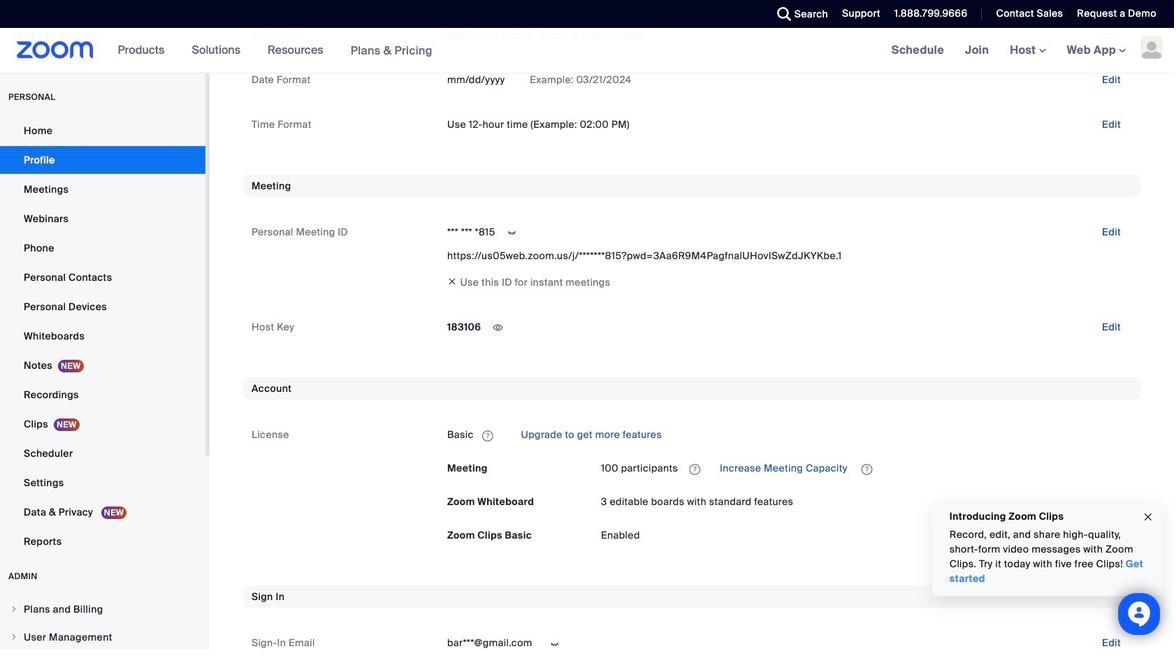 Task type: vqa. For each thing, say whether or not it's contained in the screenshot.
right icon related to first MENU ITEM from the bottom
no



Task type: locate. For each thing, give the bounding box(es) containing it.
right image
[[10, 605, 18, 614]]

menu item
[[0, 596, 205, 623], [0, 624, 205, 649]]

2 menu item from the top
[[0, 624, 205, 649]]

zoom logo image
[[17, 41, 93, 59]]

learn more about your meeting license image
[[685, 463, 705, 476]]

0 vertical spatial application
[[447, 424, 1132, 446]]

1 menu item from the top
[[0, 596, 205, 623]]

close image
[[1143, 509, 1154, 525]]

banner
[[0, 28, 1174, 73]]

1 vertical spatial menu item
[[0, 624, 205, 649]]

profile picture image
[[1141, 36, 1163, 59]]

0 vertical spatial menu item
[[0, 596, 205, 623]]

application
[[447, 424, 1132, 446], [601, 457, 1132, 480]]



Task type: describe. For each thing, give the bounding box(es) containing it.
product information navigation
[[107, 28, 443, 73]]

personal menu menu
[[0, 117, 205, 557]]

admin menu menu
[[0, 596, 205, 649]]

right image
[[10, 633, 18, 642]]

hide host key image
[[487, 322, 509, 334]]

meetings navigation
[[881, 28, 1174, 73]]

show personal meeting id image
[[501, 227, 523, 239]]

1 vertical spatial application
[[601, 457, 1132, 480]]

learn more about your license type image
[[481, 431, 495, 441]]



